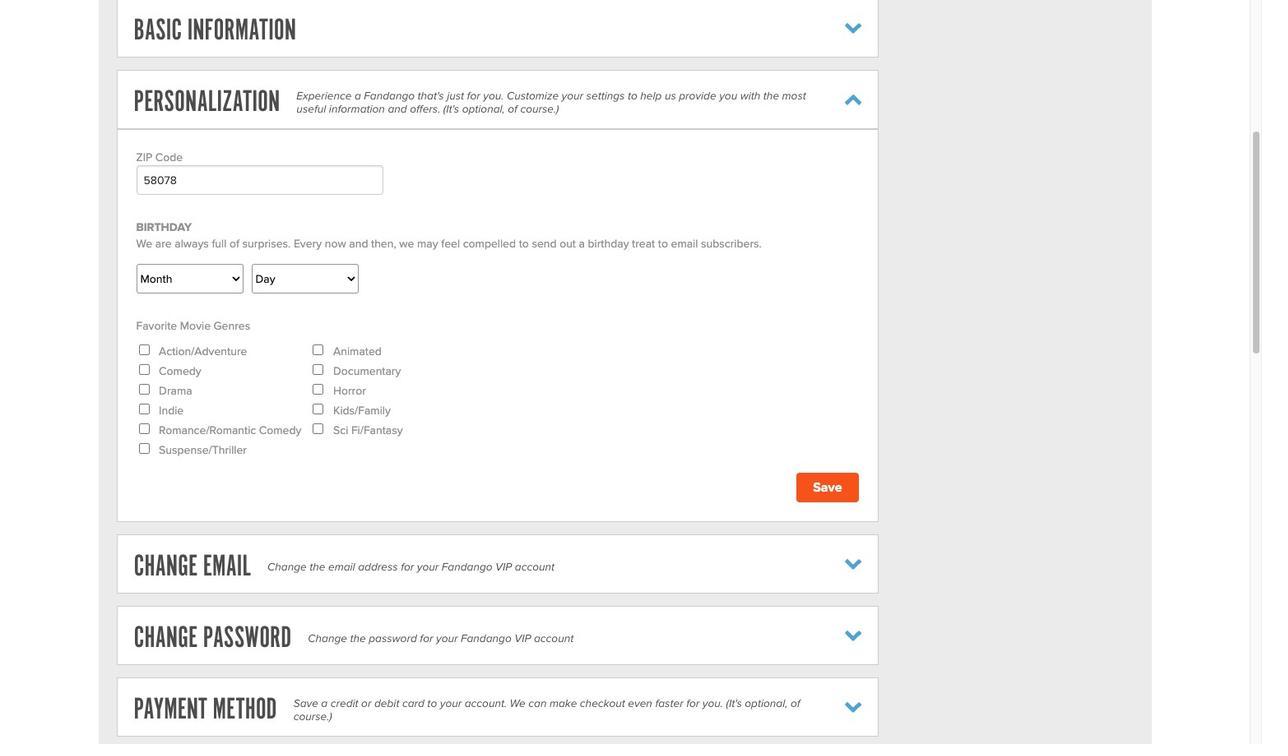 Task type: vqa. For each thing, say whether or not it's contained in the screenshot.
Change Password
yes



Task type: describe. For each thing, give the bounding box(es) containing it.
every
[[294, 235, 322, 252]]

email
[[203, 549, 251, 584]]

your inside the save a credit or debit card to your account. we can make checkout even faster for you. (it's optional, of course.)
[[440, 695, 462, 712]]

even
[[628, 695, 653, 712]]

optional, inside experience a fandango that's just for you. customize your settings to help us provide you with the most useful information and offers. (it's optional, of course.)
[[462, 100, 505, 116]]

change password
[[134, 621, 292, 656]]

1 vertical spatial email
[[328, 558, 355, 575]]

customize
[[507, 87, 559, 103]]

collapsed section image for email
[[845, 556, 861, 573]]

of inside experience a fandango that's just for you. customize your settings to help us provide you with the most useful information and offers. (it's optional, of course.)
[[508, 100, 518, 116]]

0 vertical spatial vip
[[496, 558, 512, 575]]

1 horizontal spatial comedy
[[259, 422, 302, 439]]

to inside experience a fandango that's just for you. customize your settings to help us provide you with the most useful information and offers. (it's optional, of course.)
[[628, 87, 638, 103]]

birthday we are always full of surprises. every now and then, we may feel compelled to send out a birthday treat to email subscribers.
[[136, 219, 762, 252]]

romance/romantic
[[159, 422, 256, 439]]

most
[[782, 87, 806, 103]]

movie
[[180, 318, 211, 334]]

treat
[[632, 235, 655, 252]]

sci
[[333, 422, 348, 439]]

your right the password
[[436, 630, 458, 647]]

save a credit or debit card to your account. we can make checkout even faster for you. (it's optional, of course.)
[[294, 695, 801, 725]]

fi/fantasy
[[351, 422, 403, 439]]

Horror checkbox
[[313, 384, 324, 395]]

debit
[[374, 695, 400, 712]]

information
[[187, 12, 296, 48]]

zip
[[136, 149, 152, 165]]

payment
[[134, 692, 207, 728]]

experience
[[297, 87, 352, 103]]

a for payment method
[[321, 695, 328, 712]]

we
[[399, 235, 414, 252]]

drama
[[159, 383, 192, 399]]

the inside experience a fandango that's just for you. customize your settings to help us provide you with the most useful information and offers. (it's optional, of course.)
[[764, 87, 780, 103]]

save button
[[797, 473, 859, 503]]

credit
[[331, 695, 359, 712]]

Documentary checkbox
[[313, 365, 324, 375]]

change email
[[134, 549, 251, 584]]

action/adventure
[[159, 343, 247, 360]]

you. inside the save a credit or debit card to your account. we can make checkout even faster for you. (it's optional, of course.)
[[703, 695, 723, 712]]

Indie checkbox
[[139, 404, 149, 415]]

ZIP Code text field
[[136, 165, 383, 195]]

kids/family
[[333, 402, 391, 419]]

romance/romantic comedy
[[159, 422, 302, 439]]

basic
[[134, 12, 182, 48]]

Animated checkbox
[[313, 345, 324, 356]]

useful
[[297, 100, 326, 116]]

the for email
[[310, 558, 326, 575]]

birthday
[[136, 219, 192, 235]]

Suspense/Thriller checkbox
[[139, 444, 149, 454]]

are
[[155, 235, 172, 252]]

change the password for your fandango vip account
[[308, 630, 574, 647]]

0 vertical spatial comedy
[[159, 363, 201, 379]]

the for password
[[350, 630, 366, 647]]

make
[[550, 695, 577, 712]]

card
[[402, 695, 425, 712]]

Sci Fi/Fantasy checkbox
[[313, 424, 324, 435]]

favorite movie genres
[[136, 318, 250, 334]]

subscribers.
[[701, 235, 762, 252]]

for inside the save a credit or debit card to your account. we can make checkout even faster for you. (it's optional, of course.)
[[687, 695, 700, 712]]

your inside experience a fandango that's just for you. customize your settings to help us provide you with the most useful information and offers. (it's optional, of course.)
[[562, 87, 584, 103]]

birthday
[[588, 235, 629, 252]]

save for save a credit or debit card to your account. we can make checkout even faster for you. (it's optional, of course.)
[[294, 695, 318, 712]]

fandango inside experience a fandango that's just for you. customize your settings to help us provide you with the most useful information and offers. (it's optional, of course.)
[[364, 87, 415, 103]]

experience a fandango that's just for you. customize your settings to help us provide you with the most useful information and offers. (it's optional, of course.)
[[297, 87, 806, 116]]

sci fi/fantasy
[[333, 422, 403, 439]]

1 vertical spatial fandango
[[442, 558, 493, 575]]

surprises.
[[242, 235, 291, 252]]

help
[[641, 87, 662, 103]]

payment method
[[134, 692, 277, 728]]

Comedy checkbox
[[139, 365, 149, 375]]

1 horizontal spatial vip
[[515, 630, 531, 647]]

to left send
[[519, 235, 529, 252]]

to inside the save a credit or debit card to your account. we can make checkout even faster for you. (it's optional, of course.)
[[427, 695, 437, 712]]

that's
[[418, 87, 444, 103]]

horror
[[333, 383, 366, 399]]

full
[[212, 235, 227, 252]]

of inside birthday we are always full of surprises. every now and then, we may feel compelled to send out a birthday treat to email subscribers.
[[230, 235, 239, 252]]

personalization
[[134, 84, 280, 119]]

with
[[741, 87, 761, 103]]

favorite
[[136, 318, 177, 334]]

send
[[532, 235, 557, 252]]

change for change email
[[134, 549, 198, 584]]

2 vertical spatial fandango
[[461, 630, 512, 647]]

change for change the password for your fandango vip account
[[308, 630, 347, 647]]

password
[[203, 621, 292, 656]]

to right treat
[[658, 235, 668, 252]]

basic information
[[134, 12, 296, 48]]

provide
[[679, 87, 717, 103]]



Task type: locate. For each thing, give the bounding box(es) containing it.
1 horizontal spatial the
[[350, 630, 366, 647]]

0 horizontal spatial save
[[294, 695, 318, 712]]

a right experience on the top left
[[355, 87, 361, 103]]

1 horizontal spatial of
[[508, 100, 518, 116]]

address
[[358, 558, 398, 575]]

you. right faster
[[703, 695, 723, 712]]

offers.
[[410, 100, 441, 116]]

1 vertical spatial account
[[534, 630, 574, 647]]

for inside experience a fandango that's just for you. customize your settings to help us provide you with the most useful information and offers. (it's optional, of course.)
[[467, 87, 480, 103]]

compelled
[[463, 235, 516, 252]]

us
[[665, 87, 676, 103]]

for right the password
[[420, 630, 433, 647]]

2 vertical spatial of
[[791, 695, 801, 712]]

out
[[560, 235, 576, 252]]

0 horizontal spatial email
[[328, 558, 355, 575]]

1 horizontal spatial and
[[388, 100, 407, 116]]

1 horizontal spatial save
[[813, 478, 842, 497]]

and inside birthday we are always full of surprises. every now and then, we may feel compelled to send out a birthday treat to email subscribers.
[[349, 235, 368, 252]]

faster
[[655, 695, 684, 712]]

1 vertical spatial collapsed section image
[[845, 628, 861, 644]]

2 horizontal spatial of
[[791, 695, 801, 712]]

course.) inside experience a fandango that's just for you. customize your settings to help us provide you with the most useful information and offers. (it's optional, of course.)
[[521, 100, 559, 116]]

may
[[417, 235, 438, 252]]

0 horizontal spatial a
[[321, 695, 328, 712]]

a inside birthday we are always full of surprises. every now and then, we may feel compelled to send out a birthday treat to email subscribers.
[[579, 235, 585, 252]]

zip code
[[136, 149, 183, 165]]

0 horizontal spatial vip
[[496, 558, 512, 575]]

0 vertical spatial collapsed section image
[[845, 556, 861, 573]]

save
[[813, 478, 842, 497], [294, 695, 318, 712]]

now
[[325, 235, 346, 252]]

always
[[175, 235, 209, 252]]

code
[[155, 149, 183, 165]]

and
[[388, 100, 407, 116], [349, 235, 368, 252]]

0 vertical spatial a
[[355, 87, 361, 103]]

1 horizontal spatial (it's
[[726, 695, 742, 712]]

fandango up 'account.'
[[461, 630, 512, 647]]

a
[[355, 87, 361, 103], [579, 235, 585, 252], [321, 695, 328, 712]]

0 vertical spatial save
[[813, 478, 842, 497]]

email inside birthday we are always full of surprises. every now and then, we may feel compelled to send out a birthday treat to email subscribers.
[[671, 235, 698, 252]]

fandango
[[364, 87, 415, 103], [442, 558, 493, 575], [461, 630, 512, 647]]

Romance/Romantic Comedy checkbox
[[139, 424, 149, 435]]

0 vertical spatial optional,
[[462, 100, 505, 116]]

method
[[213, 692, 277, 728]]

for right address
[[401, 558, 414, 575]]

0 horizontal spatial optional,
[[462, 100, 505, 116]]

email left address
[[328, 558, 355, 575]]

we inside birthday we are always full of surprises. every now and then, we may feel compelled to send out a birthday treat to email subscribers.
[[136, 235, 152, 252]]

your left settings
[[562, 87, 584, 103]]

vip
[[496, 558, 512, 575], [515, 630, 531, 647]]

0 vertical spatial and
[[388, 100, 407, 116]]

Drama checkbox
[[139, 384, 149, 395]]

email
[[671, 235, 698, 252], [328, 558, 355, 575]]

0 vertical spatial account
[[515, 558, 555, 575]]

we left are
[[136, 235, 152, 252]]

0 vertical spatial of
[[508, 100, 518, 116]]

account.
[[465, 695, 507, 712]]

1 vertical spatial vip
[[515, 630, 531, 647]]

password
[[369, 630, 417, 647]]

change
[[134, 549, 198, 584], [268, 558, 307, 575], [134, 621, 198, 656], [308, 630, 347, 647]]

for right faster
[[687, 695, 700, 712]]

documentary
[[333, 363, 401, 379]]

email right treat
[[671, 235, 698, 252]]

course.)
[[521, 100, 559, 116], [294, 708, 332, 725]]

1 vertical spatial you.
[[703, 695, 723, 712]]

2 horizontal spatial a
[[579, 235, 585, 252]]

a left 'credit' on the bottom of page
[[321, 695, 328, 712]]

course.) inside the save a credit or debit card to your account. we can make checkout even faster for you. (it's optional, of course.)
[[294, 708, 332, 725]]

comedy
[[159, 363, 201, 379], [259, 422, 302, 439]]

2 collapsed section image from the top
[[845, 628, 861, 644]]

Kids/Family checkbox
[[313, 404, 324, 415]]

0 horizontal spatial of
[[230, 235, 239, 252]]

the right with
[[764, 87, 780, 103]]

you. right the just
[[483, 87, 504, 103]]

the left address
[[310, 558, 326, 575]]

of
[[508, 100, 518, 116], [230, 235, 239, 252], [791, 695, 801, 712]]

0 vertical spatial you.
[[483, 87, 504, 103]]

of inside the save a credit or debit card to your account. we can make checkout even faster for you. (it's optional, of course.)
[[791, 695, 801, 712]]

genres
[[214, 318, 250, 334]]

1 horizontal spatial a
[[355, 87, 361, 103]]

a inside the save a credit or debit card to your account. we can make checkout even faster for you. (it's optional, of course.)
[[321, 695, 328, 712]]

collapsed section image for password
[[845, 628, 861, 644]]

comedy up drama
[[159, 363, 201, 379]]

1 collapsed section image from the top
[[845, 20, 861, 36]]

course.) left settings
[[521, 100, 559, 116]]

you.
[[483, 87, 504, 103], [703, 695, 723, 712]]

1 vertical spatial the
[[310, 558, 326, 575]]

basic information button
[[116, 0, 879, 58]]

1 vertical spatial optional,
[[745, 695, 788, 712]]

(it's inside the save a credit or debit card to your account. we can make checkout even faster for you. (it's optional, of course.)
[[726, 695, 742, 712]]

0 vertical spatial we
[[136, 235, 152, 252]]

2 vertical spatial the
[[350, 630, 366, 647]]

1 vertical spatial a
[[579, 235, 585, 252]]

account
[[515, 558, 555, 575], [534, 630, 574, 647]]

collapsed section image inside basic information dropdown button
[[845, 20, 861, 36]]

change the email address for your fandango vip account
[[268, 558, 555, 575]]

the
[[764, 87, 780, 103], [310, 558, 326, 575], [350, 630, 366, 647]]

a right out
[[579, 235, 585, 252]]

2 vertical spatial a
[[321, 695, 328, 712]]

your left 'account.'
[[440, 695, 462, 712]]

0 horizontal spatial and
[[349, 235, 368, 252]]

0 vertical spatial fandango
[[364, 87, 415, 103]]

2 horizontal spatial the
[[764, 87, 780, 103]]

settings
[[587, 87, 625, 103]]

2 collapsed section image from the top
[[845, 700, 861, 716]]

0 horizontal spatial comedy
[[159, 363, 201, 379]]

collapsed section image
[[845, 20, 861, 36], [845, 700, 861, 716]]

1 horizontal spatial optional,
[[745, 695, 788, 712]]

and inside experience a fandango that's just for you. customize your settings to help us provide you with the most useful information and offers. (it's optional, of course.)
[[388, 100, 407, 116]]

save region
[[116, 129, 879, 523]]

(it's right faster
[[726, 695, 742, 712]]

comedy left sci fi/fantasy checkbox
[[259, 422, 302, 439]]

change left the password
[[308, 630, 347, 647]]

and right now
[[349, 235, 368, 252]]

(it's
[[444, 100, 459, 116], [726, 695, 742, 712]]

for
[[467, 87, 480, 103], [401, 558, 414, 575], [420, 630, 433, 647], [687, 695, 700, 712]]

(it's right the offers.
[[444, 100, 459, 116]]

then,
[[371, 235, 396, 252]]

1 vertical spatial and
[[349, 235, 368, 252]]

your
[[562, 87, 584, 103], [417, 558, 439, 575], [436, 630, 458, 647], [440, 695, 462, 712]]

1 collapsed section image from the top
[[845, 556, 861, 573]]

just
[[447, 87, 464, 103]]

0 horizontal spatial we
[[136, 235, 152, 252]]

0 vertical spatial collapsed section image
[[845, 20, 861, 36]]

for right the just
[[467, 87, 480, 103]]

suspense/thriller
[[159, 442, 247, 458]]

save inside button
[[813, 478, 842, 497]]

Action/Adventure checkbox
[[139, 345, 149, 356]]

information
[[329, 100, 385, 116]]

feel
[[441, 235, 460, 252]]

indie
[[159, 402, 184, 419]]

save inside the save a credit or debit card to your account. we can make checkout even faster for you. (it's optional, of course.)
[[294, 695, 318, 712]]

1 vertical spatial save
[[294, 695, 318, 712]]

we inside the save a credit or debit card to your account. we can make checkout even faster for you. (it's optional, of course.)
[[510, 695, 526, 712]]

animated
[[333, 343, 382, 360]]

0 vertical spatial email
[[671, 235, 698, 252]]

1 vertical spatial of
[[230, 235, 239, 252]]

1 vertical spatial we
[[510, 695, 526, 712]]

change for change the email address for your fandango vip account
[[268, 558, 307, 575]]

your right address
[[417, 558, 439, 575]]

1 vertical spatial (it's
[[726, 695, 742, 712]]

change left "email"
[[134, 549, 198, 584]]

0 horizontal spatial the
[[310, 558, 326, 575]]

change right "email"
[[268, 558, 307, 575]]

1 horizontal spatial course.)
[[521, 100, 559, 116]]

a for personalization
[[355, 87, 361, 103]]

1 horizontal spatial email
[[671, 235, 698, 252]]

to left help
[[628, 87, 638, 103]]

we
[[136, 235, 152, 252], [510, 695, 526, 712]]

fandango up change the password for your fandango vip account
[[442, 558, 493, 575]]

1 horizontal spatial we
[[510, 695, 526, 712]]

checkout
[[580, 695, 625, 712]]

and left the offers.
[[388, 100, 407, 116]]

you
[[720, 87, 738, 103]]

can
[[529, 695, 547, 712]]

1 vertical spatial comedy
[[259, 422, 302, 439]]

0 horizontal spatial (it's
[[444, 100, 459, 116]]

(it's inside experience a fandango that's just for you. customize your settings to help us provide you with the most useful information and offers. (it's optional, of course.)
[[444, 100, 459, 116]]

0 horizontal spatial course.)
[[294, 708, 332, 725]]

save for save
[[813, 478, 842, 497]]

or
[[361, 695, 372, 712]]

fandango left that's
[[364, 87, 415, 103]]

you. inside experience a fandango that's just for you. customize your settings to help us provide you with the most useful information and offers. (it's optional, of course.)
[[483, 87, 504, 103]]

1 vertical spatial collapsed section image
[[845, 700, 861, 716]]

the left the password
[[350, 630, 366, 647]]

0 horizontal spatial you.
[[483, 87, 504, 103]]

collapsed section image
[[845, 556, 861, 573], [845, 628, 861, 644]]

to right card
[[427, 695, 437, 712]]

optional,
[[462, 100, 505, 116], [745, 695, 788, 712]]

we left can
[[510, 695, 526, 712]]

a inside experience a fandango that's just for you. customize your settings to help us provide you with the most useful information and offers. (it's optional, of course.)
[[355, 87, 361, 103]]

change up payment
[[134, 621, 198, 656]]

expanded section image
[[845, 91, 861, 108]]

to
[[628, 87, 638, 103], [519, 235, 529, 252], [658, 235, 668, 252], [427, 695, 437, 712]]

0 vertical spatial course.)
[[521, 100, 559, 116]]

0 vertical spatial the
[[764, 87, 780, 103]]

1 vertical spatial course.)
[[294, 708, 332, 725]]

1 horizontal spatial you.
[[703, 695, 723, 712]]

0 vertical spatial (it's
[[444, 100, 459, 116]]

change for change password
[[134, 621, 198, 656]]

course.) left the "or"
[[294, 708, 332, 725]]

optional, inside the save a credit or debit card to your account. we can make checkout even faster for you. (it's optional, of course.)
[[745, 695, 788, 712]]



